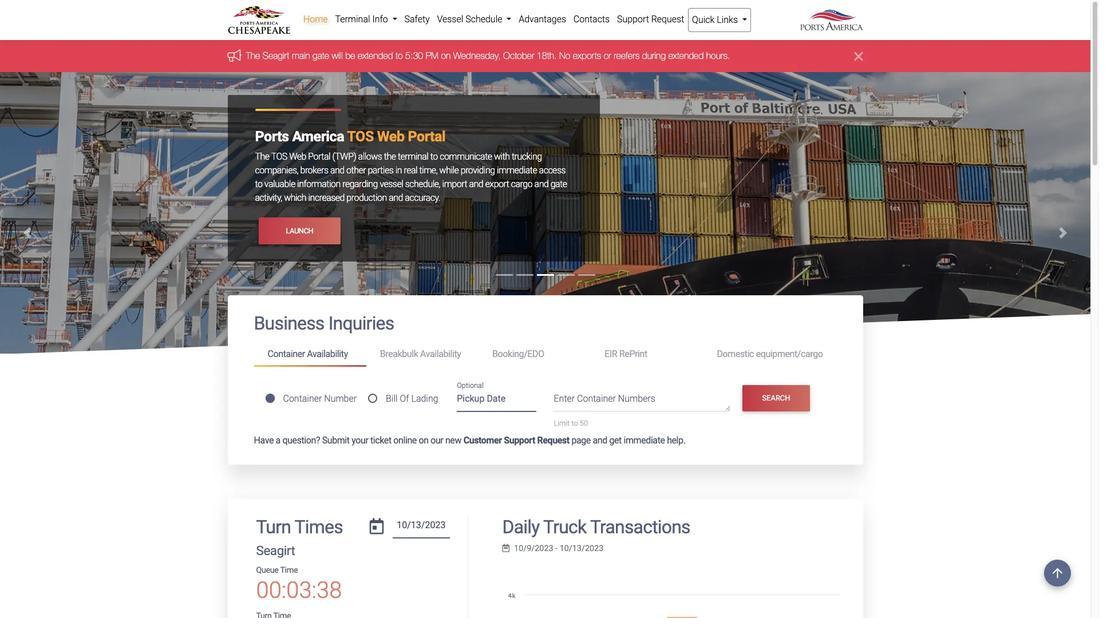 Task type: locate. For each thing, give the bounding box(es) containing it.
10/13/2023
[[560, 544, 604, 554]]

during
[[643, 51, 666, 61]]

home
[[304, 14, 328, 25]]

1 horizontal spatial immediate
[[624, 435, 665, 446]]

extended right during
[[669, 51, 704, 61]]

gate down "access"
[[551, 179, 567, 190]]

tos up companies,
[[271, 151, 287, 162]]

and down providing
[[469, 179, 484, 190]]

will
[[332, 51, 343, 61]]

your
[[352, 435, 369, 446]]

breakbulk availability link
[[366, 344, 479, 365]]

to left "50"
[[572, 419, 578, 428]]

optional
[[457, 382, 484, 390]]

web up brokers
[[289, 151, 306, 162]]

to left the 5:30
[[396, 51, 403, 61]]

get
[[610, 435, 622, 446]]

0 vertical spatial gate
[[313, 51, 329, 61]]

container up "50"
[[577, 394, 616, 405]]

schedule
[[466, 14, 503, 25]]

tos up 'allows'
[[347, 129, 374, 145]]

availability for container availability
[[307, 349, 348, 360]]

immediate right get
[[624, 435, 665, 446]]

to
[[396, 51, 403, 61], [431, 151, 438, 162], [255, 179, 263, 190], [572, 419, 578, 428]]

tos web portal image
[[0, 72, 1091, 543]]

the left main
[[246, 51, 260, 61]]

support right customer
[[504, 435, 536, 446]]

container left the number
[[283, 393, 322, 404]]

1 extended from the left
[[358, 51, 393, 61]]

times
[[295, 516, 343, 538]]

1 vertical spatial tos
[[271, 151, 287, 162]]

request down limit
[[538, 435, 570, 446]]

0 horizontal spatial gate
[[313, 51, 329, 61]]

the up companies,
[[255, 151, 270, 162]]

request
[[652, 14, 685, 25], [538, 435, 570, 446]]

availability right breakbulk
[[420, 349, 461, 360]]

parties
[[368, 165, 394, 176]]

support
[[617, 14, 649, 25], [504, 435, 536, 446]]

Enter Container Numbers text field
[[554, 393, 731, 412]]

on
[[441, 51, 451, 61], [419, 435, 429, 446]]

advantages link
[[515, 8, 570, 31]]

of
[[400, 393, 409, 404]]

seagirt
[[263, 51, 290, 61], [256, 544, 295, 559]]

search button
[[743, 385, 810, 412]]

1 vertical spatial web
[[289, 151, 306, 162]]

daily truck transactions
[[503, 516, 691, 538]]

0 horizontal spatial extended
[[358, 51, 393, 61]]

1 availability from the left
[[307, 349, 348, 360]]

container for container availability
[[268, 349, 305, 360]]

the for the tos web portal (twp) allows the terminal to communicate with trucking companies,                         brokers and other parties in real time, while providing immediate access to valuable                         information regarding vessel schedule, import and export cargo and gate activity, which increased production and accuracy.
[[255, 151, 270, 162]]

turn
[[256, 516, 291, 538]]

support up reefers at the top of the page
[[617, 14, 649, 25]]

0 horizontal spatial web
[[289, 151, 306, 162]]

immediate inside "the tos web portal (twp) allows the terminal to communicate with trucking companies,                         brokers and other parties in real time, while providing immediate access to valuable                         information regarding vessel schedule, import and export cargo and gate activity, which increased production and accuracy."
[[497, 165, 537, 176]]

1 horizontal spatial gate
[[551, 179, 567, 190]]

extended right be
[[358, 51, 393, 61]]

quick links
[[693, 14, 741, 25]]

0 vertical spatial request
[[652, 14, 685, 25]]

inquiries
[[329, 313, 394, 335]]

the inside "the tos web portal (twp) allows the terminal to communicate with trucking companies,                         brokers and other parties in real time, while providing immediate access to valuable                         information regarding vessel schedule, import and export cargo and gate activity, which increased production and accuracy."
[[255, 151, 270, 162]]

tos inside "the tos web portal (twp) allows the terminal to communicate with trucking companies,                         brokers and other parties in real time, while providing immediate access to valuable                         information regarding vessel schedule, import and export cargo and gate activity, which increased production and accuracy."
[[271, 151, 287, 162]]

container
[[268, 349, 305, 360], [283, 393, 322, 404], [577, 394, 616, 405]]

web up the
[[377, 129, 405, 145]]

info
[[373, 14, 388, 25]]

the
[[246, 51, 260, 61], [255, 151, 270, 162]]

0 vertical spatial support
[[617, 14, 649, 25]]

cargo
[[511, 179, 533, 190]]

0 horizontal spatial request
[[538, 435, 570, 446]]

0 horizontal spatial support
[[504, 435, 536, 446]]

to inside "alert"
[[396, 51, 403, 61]]

1 horizontal spatial support
[[617, 14, 649, 25]]

and inside "00:03:38" main content
[[593, 435, 608, 446]]

0 horizontal spatial availability
[[307, 349, 348, 360]]

the inside the seagirt main gate will be extended to 5:30 pm on wednesday, october 18th.  no exports or reefers during extended hours. "alert"
[[246, 51, 260, 61]]

00:03:38 main content
[[219, 296, 872, 619]]

request inside "00:03:38" main content
[[538, 435, 570, 446]]

schedule,
[[405, 179, 441, 190]]

hours.
[[707, 51, 731, 61]]

0 vertical spatial immediate
[[497, 165, 537, 176]]

launch link
[[259, 218, 341, 244]]

tos
[[347, 129, 374, 145], [271, 151, 287, 162]]

1 horizontal spatial portal
[[408, 129, 446, 145]]

1 horizontal spatial extended
[[669, 51, 704, 61]]

1 horizontal spatial availability
[[420, 349, 461, 360]]

customer
[[464, 435, 502, 446]]

1 horizontal spatial tos
[[347, 129, 374, 145]]

seagirt inside "00:03:38" main content
[[256, 544, 295, 559]]

1 vertical spatial the
[[255, 151, 270, 162]]

immediate up cargo
[[497, 165, 537, 176]]

limit to 50
[[554, 419, 588, 428]]

domestic equipment/cargo
[[717, 349, 823, 360]]

daily
[[503, 516, 540, 538]]

support request link
[[614, 8, 688, 31]]

seagirt up queue
[[256, 544, 295, 559]]

container for container number
[[283, 393, 322, 404]]

no
[[560, 51, 571, 61]]

container down business
[[268, 349, 305, 360]]

1 vertical spatial portal
[[308, 151, 331, 162]]

availability down the 'business inquiries'
[[307, 349, 348, 360]]

request left quick
[[652, 14, 685, 25]]

seagirt left main
[[263, 51, 290, 61]]

ports
[[255, 129, 289, 145]]

have a question? submit your ticket online on our new customer support request page and get immediate help.
[[254, 435, 686, 446]]

advantages
[[519, 14, 566, 25]]

0 vertical spatial seagirt
[[263, 51, 290, 61]]

web
[[377, 129, 405, 145], [289, 151, 306, 162]]

1 vertical spatial support
[[504, 435, 536, 446]]

availability for breakbulk availability
[[420, 349, 461, 360]]

links
[[717, 14, 738, 25]]

allows
[[358, 151, 382, 162]]

vessel schedule
[[437, 14, 505, 25]]

ports america tos web portal
[[255, 129, 446, 145]]

on left our
[[419, 435, 429, 446]]

breakbulk availability
[[380, 349, 461, 360]]

1 vertical spatial request
[[538, 435, 570, 446]]

time
[[280, 566, 298, 576]]

business
[[254, 313, 325, 335]]

safety link
[[401, 8, 434, 31]]

vessel
[[380, 179, 403, 190]]

close image
[[855, 49, 863, 63]]

container number
[[283, 393, 357, 404]]

1 horizontal spatial web
[[377, 129, 405, 145]]

gate
[[313, 51, 329, 61], [551, 179, 567, 190]]

2 availability from the left
[[420, 349, 461, 360]]

bill
[[386, 393, 398, 404]]

availability
[[307, 349, 348, 360], [420, 349, 461, 360]]

a
[[276, 435, 281, 446]]

reprint
[[620, 349, 648, 360]]

0 vertical spatial the
[[246, 51, 260, 61]]

quick links link
[[688, 8, 752, 32]]

2 extended from the left
[[669, 51, 704, 61]]

page
[[572, 435, 591, 446]]

0 horizontal spatial immediate
[[497, 165, 537, 176]]

0 vertical spatial web
[[377, 129, 405, 145]]

the seagirt main gate will be extended to 5:30 pm on wednesday, october 18th.  no exports or reefers during extended hours.
[[246, 51, 731, 61]]

domestic equipment/cargo link
[[704, 344, 837, 365]]

portal up brokers
[[308, 151, 331, 162]]

and left get
[[593, 435, 608, 446]]

while
[[440, 165, 459, 176]]

ticket
[[371, 435, 392, 446]]

export
[[485, 179, 509, 190]]

00:03:38
[[256, 577, 342, 604]]

the seagirt main gate will be extended to 5:30 pm on wednesday, october 18th.  no exports or reefers during extended hours. alert
[[0, 40, 1091, 72]]

1 horizontal spatial on
[[441, 51, 451, 61]]

to up time,
[[431, 151, 438, 162]]

portal inside "the tos web portal (twp) allows the terminal to communicate with trucking companies,                         brokers and other parties in real time, while providing immediate access to valuable                         information regarding vessel schedule, import and export cargo and gate activity, which increased production and accuracy."
[[308, 151, 331, 162]]

eir reprint link
[[591, 344, 704, 365]]

18th.
[[537, 51, 557, 61]]

0 horizontal spatial on
[[419, 435, 429, 446]]

lading
[[412, 393, 439, 404]]

accuracy.
[[405, 193, 441, 204]]

None text field
[[393, 516, 450, 539]]

portal up terminal
[[408, 129, 446, 145]]

october
[[503, 51, 535, 61]]

on right pm
[[441, 51, 451, 61]]

main
[[292, 51, 310, 61]]

1 vertical spatial gate
[[551, 179, 567, 190]]

help.
[[667, 435, 686, 446]]

web inside "the tos web portal (twp) allows the terminal to communicate with trucking companies,                         brokers and other parties in real time, while providing immediate access to valuable                         information regarding vessel schedule, import and export cargo and gate activity, which increased production and accuracy."
[[289, 151, 306, 162]]

1 vertical spatial seagirt
[[256, 544, 295, 559]]

wednesday,
[[454, 51, 501, 61]]

the for the seagirt main gate will be extended to 5:30 pm on wednesday, october 18th.  no exports or reefers during extended hours.
[[246, 51, 260, 61]]

trucking
[[512, 151, 542, 162]]

calendar day image
[[370, 519, 384, 535]]

eir reprint
[[605, 349, 648, 360]]

breakbulk
[[380, 349, 418, 360]]

gate left the will
[[313, 51, 329, 61]]

5:30
[[406, 51, 423, 61]]

0 vertical spatial on
[[441, 51, 451, 61]]

equipment/cargo
[[756, 349, 823, 360]]

1 vertical spatial immediate
[[624, 435, 665, 446]]

to up "activity," at the top left of the page
[[255, 179, 263, 190]]

the seagirt main gate will be extended to 5:30 pm on wednesday, october 18th.  no exports or reefers during extended hours. link
[[246, 51, 731, 61]]

1 vertical spatial on
[[419, 435, 429, 446]]

0 horizontal spatial portal
[[308, 151, 331, 162]]

extended
[[358, 51, 393, 61], [669, 51, 704, 61]]

on inside "00:03:38" main content
[[419, 435, 429, 446]]

terminal
[[335, 14, 370, 25]]

0 horizontal spatial tos
[[271, 151, 287, 162]]

valuable
[[265, 179, 295, 190]]



Task type: vqa. For each thing, say whether or not it's contained in the screenshot.
terminal tariff
no



Task type: describe. For each thing, give the bounding box(es) containing it.
numbers
[[619, 394, 656, 405]]

gate inside "the tos web portal (twp) allows the terminal to communicate with trucking companies,                         brokers and other parties in real time, while providing immediate access to valuable                         information regarding vessel schedule, import and export cargo and gate activity, which increased production and accuracy."
[[551, 179, 567, 190]]

new
[[446, 435, 462, 446]]

increased
[[308, 193, 345, 204]]

queue
[[256, 566, 279, 576]]

customer support request link
[[464, 435, 570, 446]]

import
[[443, 179, 467, 190]]

enter
[[554, 394, 575, 405]]

and down vessel
[[389, 193, 403, 204]]

vessel
[[437, 14, 464, 25]]

container availability link
[[254, 344, 366, 367]]

turn times
[[256, 516, 343, 538]]

support request
[[617, 14, 685, 25]]

truck
[[544, 516, 587, 538]]

terminal info link
[[332, 8, 401, 31]]

information
[[297, 179, 341, 190]]

0 vertical spatial tos
[[347, 129, 374, 145]]

activity,
[[255, 193, 282, 204]]

companies,
[[255, 165, 298, 176]]

contacts link
[[570, 8, 614, 31]]

submit
[[322, 435, 350, 446]]

10/9/2023
[[514, 544, 554, 554]]

and down (twp)
[[330, 165, 345, 176]]

search
[[763, 394, 791, 403]]

home link
[[300, 8, 332, 31]]

have
[[254, 435, 274, 446]]

which
[[284, 193, 307, 204]]

and down "access"
[[535, 179, 549, 190]]

regarding
[[343, 179, 378, 190]]

america
[[292, 129, 344, 145]]

container availability
[[268, 349, 348, 360]]

Optional text field
[[457, 390, 537, 412]]

be
[[345, 51, 355, 61]]

enter container numbers
[[554, 394, 656, 405]]

exports
[[573, 51, 602, 61]]

immediate inside "00:03:38" main content
[[624, 435, 665, 446]]

transactions
[[590, 516, 691, 538]]

time,
[[420, 165, 438, 176]]

the
[[384, 151, 396, 162]]

terminal
[[398, 151, 429, 162]]

calendar week image
[[503, 545, 510, 553]]

domestic
[[717, 349, 754, 360]]

bullhorn image
[[228, 49, 246, 62]]

vessel schedule link
[[434, 8, 515, 31]]

support inside "00:03:38" main content
[[504, 435, 536, 446]]

bill of lading
[[386, 393, 439, 404]]

seagirt inside "alert"
[[263, 51, 290, 61]]

number
[[324, 393, 357, 404]]

booking/edo link
[[479, 344, 591, 365]]

1 horizontal spatial request
[[652, 14, 685, 25]]

10/9/2023 - 10/13/2023
[[514, 544, 604, 554]]

business inquiries
[[254, 313, 394, 335]]

50
[[580, 419, 588, 428]]

(twp)
[[333, 151, 356, 162]]

queue time 00:03:38
[[256, 566, 342, 604]]

in
[[396, 165, 402, 176]]

to inside "00:03:38" main content
[[572, 419, 578, 428]]

eir
[[605, 349, 618, 360]]

contacts
[[574, 14, 610, 25]]

online
[[394, 435, 417, 446]]

safety
[[405, 14, 430, 25]]

on inside "alert"
[[441, 51, 451, 61]]

access
[[539, 165, 566, 176]]

real
[[404, 165, 418, 176]]

the tos web portal (twp) allows the terminal to communicate with trucking companies,                         brokers and other parties in real time, while providing immediate access to valuable                         information regarding vessel schedule, import and export cargo and gate activity, which increased production and accuracy.
[[255, 151, 567, 204]]

our
[[431, 435, 444, 446]]

0 vertical spatial portal
[[408, 129, 446, 145]]

pm
[[426, 51, 439, 61]]

-
[[556, 544, 558, 554]]

booking/edo
[[493, 349, 545, 360]]

gate inside the seagirt main gate will be extended to 5:30 pm on wednesday, october 18th.  no exports or reefers during extended hours. "alert"
[[313, 51, 329, 61]]

terminal info
[[335, 14, 390, 25]]

brokers
[[300, 165, 328, 176]]

with
[[494, 151, 510, 162]]

go to top image
[[1045, 560, 1072, 587]]

limit
[[554, 419, 570, 428]]

providing
[[461, 165, 495, 176]]



